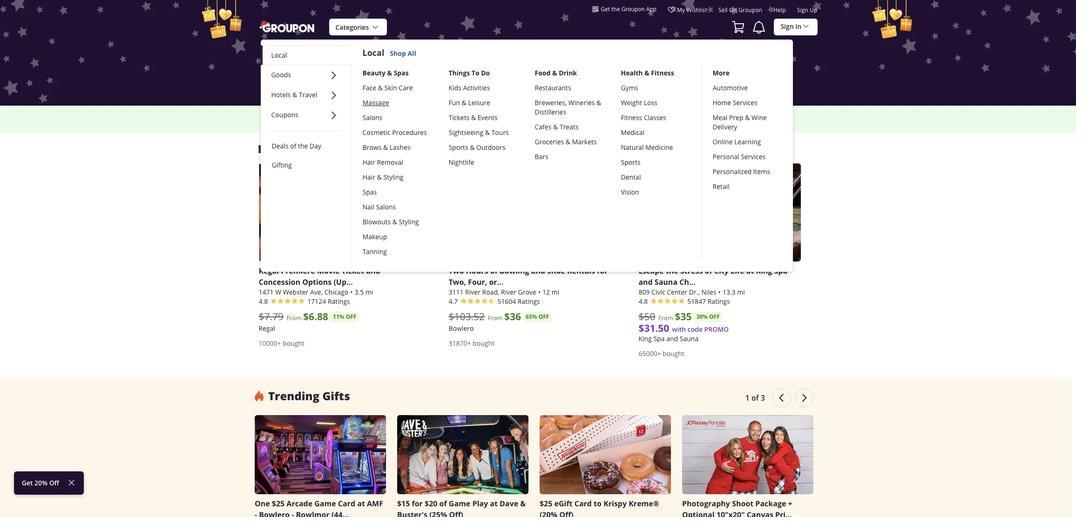 Task type: locate. For each thing, give the bounding box(es) containing it.
0 horizontal spatial off
[[49, 479, 59, 488]]

and
[[376, 111, 387, 119], [366, 266, 381, 276], [532, 266, 546, 276], [639, 277, 653, 287], [667, 335, 679, 343]]

get left '10%'
[[290, 111, 300, 119]]

up
[[810, 6, 818, 14]]

and down the with
[[667, 335, 679, 343]]

hair for hair removal
[[363, 158, 376, 167]]

my
[[678, 6, 686, 14]]

more. inside get 10% off activities, beauty, and more. promo
[[388, 111, 405, 119]]

sauna down the code
[[680, 335, 699, 343]]

& inside "meal prep & wine delivery"
[[746, 113, 750, 122]]

local link
[[271, 51, 287, 60]]

sauna inside escape the stress of city life at king spa and sauna ch... 809 civic center dr., niles • 13.3 mi
[[655, 277, 678, 287]]

weight loss
[[621, 98, 658, 107]]

0 horizontal spatial bowlero
[[259, 510, 290, 518]]

king up "65000+"
[[639, 335, 652, 343]]

get inside "button"
[[601, 5, 610, 13]]

3 from from the left
[[659, 314, 674, 322]]

1 vertical spatial spas
[[363, 188, 377, 196]]

0 horizontal spatial off
[[346, 313, 357, 321]]

0 vertical spatial salons
[[363, 113, 383, 122]]

0 vertical spatial bowlero
[[449, 324, 474, 333]]

$36
[[505, 310, 521, 324]]

0 horizontal spatial the
[[298, 142, 308, 151]]

0 vertical spatial sign
[[798, 6, 809, 14]]

(20%
[[540, 510, 558, 518]]

off right 20%
[[49, 479, 59, 488]]

0 vertical spatial the
[[612, 5, 620, 13]]

1 horizontal spatial from
[[488, 314, 503, 322]]

51847 ratings
[[688, 297, 731, 306]]

trending gifts
[[268, 389, 350, 404]]

2 horizontal spatial off
[[710, 313, 720, 321]]

0 horizontal spatial river
[[466, 288, 481, 297]]

spa right life
[[775, 266, 788, 276]]

0 vertical spatial spas
[[394, 68, 409, 77]]

bought right 10000+
[[283, 339, 305, 348]]

services down online learning link
[[742, 152, 766, 161]]

off) down egift
[[560, 510, 574, 518]]

& left skin
[[378, 83, 383, 92]]

1 off from the left
[[346, 313, 357, 321]]

spa up 65000+ bought
[[654, 335, 665, 343]]

hair down hair removal
[[363, 173, 376, 182]]

& for tickets & events
[[472, 113, 476, 122]]

off inside $103.52 from $36 65% off bowlero
[[539, 313, 550, 321]]

w
[[275, 288, 282, 297]]

1 vertical spatial hair
[[363, 173, 376, 182]]

4.8 down 1471
[[259, 297, 268, 306]]

1 mi from the left
[[366, 288, 374, 297]]

card up (44...
[[338, 499, 356, 509]]

sightseeing & tours
[[449, 128, 509, 137]]

brows & lashes link
[[363, 140, 438, 155]]

& right fun
[[462, 98, 467, 107]]

& right cafes
[[554, 122, 558, 131]]

1 horizontal spatial sports
[[621, 158, 641, 167]]

0 horizontal spatial -
[[255, 510, 257, 518]]

& down sightseeing
[[470, 143, 475, 152]]

1 • from the left
[[351, 288, 353, 297]]

- down one
[[255, 510, 257, 518]]

river down 'four,'
[[466, 288, 481, 297]]

1 vertical spatial services
[[742, 152, 766, 161]]

drink
[[559, 68, 577, 77]]

0 horizontal spatial prep
[[642, 111, 655, 119]]

0 vertical spatial regal
[[259, 266, 279, 276]]

1 vertical spatial sports
[[621, 158, 641, 167]]

2 horizontal spatial on
[[730, 6, 738, 14]]

for inside two hours of bowling and shoe rentals for two, four, or... 3111 river road, river grove • 12 mi
[[597, 266, 608, 276]]

from left $36 on the bottom left
[[488, 314, 503, 322]]

get inside get 10% off activities, beauty, and more. promo
[[290, 111, 300, 119]]

at inside $15 for $20 of game play at dave & buster's (25% off)
[[490, 499, 498, 509]]

salons down 'massage'
[[363, 113, 383, 122]]

1 horizontal spatial bowlero
[[449, 324, 474, 333]]

the for get
[[612, 5, 620, 13]]

0 horizontal spatial mi
[[366, 288, 374, 297]]

four,
[[468, 277, 488, 287]]

sign for sign up
[[798, 6, 809, 14]]

& right the brows
[[384, 143, 388, 152]]

from inside $7.79 from $6.88 11% off regal
[[287, 314, 302, 322]]

off) right (25% on the bottom
[[449, 510, 464, 518]]

for right rentals on the bottom right of page
[[597, 266, 608, 276]]

1 river from the left
[[466, 288, 481, 297]]

from up the with
[[659, 314, 674, 322]]

regal inside $7.79 from $6.88 11% off regal
[[259, 324, 275, 333]]

& for brows & lashes
[[384, 143, 388, 152]]

loss
[[644, 98, 658, 107]]

off right 11%
[[346, 313, 357, 321]]

get for get the groupon app
[[601, 5, 610, 13]]

Search Groupon search field
[[371, 45, 706, 106], [371, 71, 706, 91]]

from for $6.88
[[287, 314, 302, 322]]

1 - from the left
[[255, 510, 257, 518]]

1 horizontal spatial promo
[[705, 325, 729, 334]]

0 horizontal spatial get
[[22, 479, 33, 488]]

& for hair & styling
[[377, 173, 382, 182]]

& inside "link"
[[554, 122, 558, 131]]

0 horizontal spatial sign
[[781, 22, 794, 31]]

card inside $25 egift card to krispy kreme® (20% off)
[[575, 499, 592, 509]]

regal premiere movie ticket and concession options (up... 1471 w webster ave, chicago • 3.5 mi
[[259, 266, 381, 297]]

face & skin care link
[[363, 80, 438, 95]]

fitness down weight
[[621, 113, 643, 122]]

ratings for $36
[[518, 297, 540, 306]]

1 horizontal spatial at
[[490, 499, 498, 509]]

bowlero down $103.52
[[449, 324, 474, 333]]

• inside two hours of bowling and shoe rentals for two, four, or... 3111 river road, river grove • 12 mi
[[539, 288, 541, 297]]

get
[[601, 5, 610, 13], [290, 111, 300, 119], [22, 479, 33, 488]]

trending
[[381, 142, 425, 157]]

at inside one $25 arcade game card at amf - bowlero - bowlmor (44...
[[358, 499, 365, 509]]

styling for blowouts & styling
[[399, 217, 419, 226]]

2 regal from the top
[[259, 324, 275, 333]]

0 horizontal spatial spa
[[654, 335, 665, 343]]

0 horizontal spatial local
[[271, 51, 287, 60]]

sports for sports & outdoors
[[449, 143, 469, 152]]

1 off) from the left
[[449, 510, 464, 518]]

fun
[[449, 98, 460, 107]]

1 ratings from the left
[[328, 297, 350, 306]]

30%
[[697, 313, 708, 321]]

& left travel at the top of the page
[[293, 90, 297, 99]]

sauna inside $31.50 with code promo king spa and sauna
[[680, 335, 699, 343]]

travel
[[299, 90, 318, 99]]

2 save from the left
[[706, 111, 719, 119]]

and up 809
[[639, 277, 653, 287]]

0 vertical spatial hair
[[363, 158, 376, 167]]

spa inside escape the stress of city life at king spa and sauna ch... 809 civic center dr., niles • 13.3 mi
[[775, 266, 788, 276]]

2 4.8 from the left
[[639, 297, 648, 306]]

bowlero
[[449, 324, 474, 333], [259, 510, 290, 518]]

1 horizontal spatial sign
[[798, 6, 809, 14]]

of inside two hours of bowling and shoe rentals for two, four, or... 3111 river road, river grove • 12 mi
[[490, 266, 498, 276]]

1 vertical spatial fitness
[[621, 113, 643, 122]]

and left shoe
[[532, 266, 546, 276]]

from inside the from $35
[[659, 314, 674, 322]]

sign left the up at the right top
[[798, 6, 809, 14]]

restaurants
[[535, 83, 572, 92]]

12
[[543, 288, 550, 297]]

1 horizontal spatial for
[[597, 266, 608, 276]]

get for get 10% off activities, beauty, and more. promo
[[290, 111, 300, 119]]

1 horizontal spatial sauna
[[680, 335, 699, 343]]

0 horizontal spatial sports
[[449, 143, 469, 152]]

search groupon search field containing search groupon
[[371, 45, 706, 106]]

ratings down grove
[[518, 297, 540, 306]]

beauty,
[[354, 111, 375, 119]]

restaurants link
[[535, 80, 610, 95]]

1 search groupon search field from the top
[[371, 45, 706, 106]]

& down treats
[[566, 137, 571, 146]]

2 card from the left
[[575, 499, 592, 509]]

leisure
[[469, 98, 491, 107]]

spas up 'face & skin care' link
[[394, 68, 409, 77]]

3 • from the left
[[719, 288, 721, 297]]

1 vertical spatial styling
[[399, 217, 419, 226]]

& inside $15 for $20 of game play at dave & buster's (25% off)
[[521, 499, 526, 509]]

prep up delivery
[[730, 113, 744, 122]]

on inside holidays are here! save on gifts, activities, flowers & more.
[[532, 111, 539, 119]]

the inside "button"
[[612, 5, 620, 13]]

1 horizontal spatial groupon
[[622, 5, 645, 13]]

1 horizontal spatial off)
[[560, 510, 574, 518]]

from
[[287, 314, 302, 322], [488, 314, 503, 322], [659, 314, 674, 322]]

off right 65%
[[539, 313, 550, 321]]

& inside 'button'
[[293, 90, 297, 99]]

sports up nightlife
[[449, 143, 469, 152]]

1 horizontal spatial mi
[[552, 288, 560, 297]]

blowouts & styling link
[[363, 215, 438, 230]]

1 horizontal spatial fitness
[[652, 68, 675, 77]]

0 vertical spatial spa
[[775, 266, 788, 276]]

2 • from the left
[[539, 288, 541, 297]]

4.8 for $50
[[639, 297, 648, 306]]

hotels & travel link
[[271, 90, 318, 99]]

the inside escape the stress of city life at king spa and sauna ch... 809 civic center dr., niles • 13.3 mi
[[666, 266, 679, 276]]

civic
[[652, 288, 666, 297]]

more. inside prep for thanksgiving! save on home decor, cleaning products, travel, florals & more.
[[743, 120, 759, 128]]

sign for sign in
[[781, 22, 794, 31]]

& right health
[[645, 68, 650, 77]]

1 vertical spatial off
[[49, 479, 59, 488]]

1 horizontal spatial bought
[[473, 339, 495, 348]]

things to do
[[449, 68, 490, 77]]

sign left in
[[781, 22, 794, 31]]

the inside categories element
[[298, 142, 308, 151]]

massage link
[[363, 95, 438, 110]]

off inside $7.79 from $6.88 11% off regal
[[346, 313, 357, 321]]

road,
[[483, 288, 500, 297]]

prep down loss
[[642, 111, 655, 119]]

& up skin
[[387, 68, 392, 77]]

more. down the decor,
[[743, 120, 759, 128]]

1 $25 from the left
[[272, 499, 285, 509]]

0 vertical spatial promo
[[351, 120, 373, 128]]

2 game from the left
[[449, 499, 471, 509]]

card left to at the right bottom
[[575, 499, 592, 509]]

0 horizontal spatial more.
[[388, 111, 405, 119]]

& left wine
[[746, 113, 750, 122]]

save inside holidays are here! save on gifts, activities, flowers & more.
[[518, 111, 531, 119]]

11%
[[333, 313, 345, 321]]

1 horizontal spatial off
[[314, 111, 323, 119]]

today
[[428, 142, 458, 157]]

arcade
[[287, 499, 313, 509]]

bought right 31870+
[[473, 339, 495, 348]]

ratings down chicago on the bottom of the page
[[328, 297, 350, 306]]

0 horizontal spatial groupon
[[542, 76, 569, 85]]

cafes
[[535, 122, 552, 131]]

the left the day
[[298, 142, 308, 151]]

& right dave
[[521, 499, 526, 509]]

1 game from the left
[[315, 499, 336, 509]]

0 vertical spatial sauna
[[655, 277, 678, 287]]

services down 'automotive' link at the right top of the page
[[733, 98, 758, 107]]

at left amf
[[358, 499, 365, 509]]

1 horizontal spatial get
[[290, 111, 300, 119]]

for down weight loss link
[[656, 111, 664, 119]]

0 horizontal spatial promo
[[351, 120, 373, 128]]

1 horizontal spatial card
[[575, 499, 592, 509]]

get left 20%
[[22, 479, 33, 488]]

0 horizontal spatial game
[[315, 499, 336, 509]]

1 vertical spatial sign
[[781, 22, 794, 31]]

& for sightseeing & tours
[[485, 128, 490, 137]]

1 card from the left
[[338, 499, 356, 509]]

2 vertical spatial the
[[666, 266, 679, 276]]

off right 30% on the bottom of the page
[[710, 313, 720, 321]]

styling down removal at the left of the page
[[384, 173, 404, 182]]

nightlife link
[[449, 155, 524, 170]]

1 vertical spatial get
[[290, 111, 300, 119]]

from left $6.88 on the bottom
[[287, 314, 302, 322]]

groupon for on
[[739, 6, 763, 14]]

& left 'events'
[[472, 113, 476, 122]]

0 horizontal spatial card
[[338, 499, 356, 509]]

more. down gifts,
[[530, 120, 547, 128]]

2 $25 from the left
[[540, 499, 553, 509]]

gyms link
[[621, 80, 696, 95]]

escape the stress of city life at king spa and sauna ch... 809 civic center dr., niles • 13.3 mi
[[639, 266, 788, 297]]

& for beauty & spas
[[387, 68, 392, 77]]

2 horizontal spatial get
[[601, 5, 610, 13]]

1 vertical spatial sauna
[[680, 335, 699, 343]]

there,
[[273, 141, 308, 157]]

save for more.
[[518, 111, 531, 119]]

sports up dental
[[621, 158, 641, 167]]

1 horizontal spatial river
[[501, 288, 517, 297]]

1 horizontal spatial $25
[[540, 499, 553, 509]]

gifts,
[[541, 111, 555, 119]]

bought down $31.50 with code promo king spa and sauna
[[663, 349, 685, 358]]

$25 up (20%
[[540, 499, 553, 509]]

2 horizontal spatial more.
[[743, 120, 759, 128]]

sports for sports
[[621, 158, 641, 167]]

1 horizontal spatial the
[[612, 5, 620, 13]]

search
[[519, 76, 540, 85]]

of left 3
[[752, 393, 759, 403]]

get for get 20% off
[[22, 479, 33, 488]]

1 vertical spatial the
[[298, 142, 308, 151]]

services for personal services
[[742, 152, 766, 161]]

4.8 for $7.79
[[259, 297, 268, 306]]

king right life
[[757, 266, 773, 276]]

1 from from the left
[[287, 314, 302, 322]]

on left gifts,
[[532, 111, 539, 119]]

salons up blowouts & styling at the left of page
[[376, 203, 396, 211]]

0 vertical spatial off
[[314, 111, 323, 119]]

personal services
[[713, 152, 766, 161]]

sports link
[[621, 155, 696, 170]]

shoe
[[548, 266, 566, 276]]

4.8 down 809
[[639, 297, 648, 306]]

1 4.8 from the left
[[259, 297, 268, 306]]

at inside escape the stress of city life at king spa and sauna ch... 809 civic center dr., niles • 13.3 mi
[[747, 266, 755, 276]]

$6.88
[[303, 310, 329, 324]]

dental link
[[621, 170, 696, 185]]

2 from from the left
[[488, 314, 503, 322]]

game inside $15 for $20 of game play at dave & buster's (25% off)
[[449, 499, 471, 509]]

get 10% off activities, beauty, and more. promo
[[290, 111, 406, 128]]

31870+
[[449, 339, 471, 348]]

1 vertical spatial bowlero
[[259, 510, 290, 518]]

2 search groupon search field from the top
[[371, 71, 706, 91]]

2 off from the left
[[539, 313, 550, 321]]

categories element
[[261, 40, 793, 272]]

1 regal from the top
[[259, 266, 279, 276]]

hair down "what's"
[[363, 158, 376, 167]]

& down hair removal
[[377, 173, 382, 182]]

off
[[346, 313, 357, 321], [539, 313, 550, 321], [710, 313, 720, 321]]

1 save from the left
[[518, 111, 531, 119]]

off inside get 10% off activities, beauty, and more. promo
[[314, 111, 323, 119]]

off for $36
[[539, 313, 550, 321]]

at right play
[[490, 499, 498, 509]]

of left "city"
[[705, 266, 713, 276]]

food & drink link
[[535, 66, 610, 80]]

0 horizontal spatial fitness
[[621, 113, 643, 122]]

2 horizontal spatial bought
[[663, 349, 685, 358]]

off right '10%'
[[314, 111, 323, 119]]

2 ratings from the left
[[518, 297, 540, 306]]

1 horizontal spatial local
[[363, 47, 385, 59]]

what's
[[345, 142, 378, 157]]

for up 'buster's'
[[412, 499, 423, 509]]

wineries
[[569, 98, 595, 107]]

$20
[[425, 499, 438, 509]]

game up bowlmor
[[315, 499, 336, 509]]

2 hair from the top
[[363, 173, 376, 182]]

1 horizontal spatial save
[[706, 111, 719, 119]]

ratings down niles at the bottom of page
[[708, 297, 731, 306]]

save inside prep for thanksgiving! save on home decor, cleaning products, travel, florals & more.
[[706, 111, 719, 119]]

mi inside two hours of bowling and shoe rentals for two, four, or... 3111 river road, river grove • 12 mi
[[552, 288, 560, 297]]

2 mi from the left
[[552, 288, 560, 297]]

2 - from the left
[[292, 510, 294, 518]]

local inside "button"
[[271, 51, 287, 60]]

hair
[[363, 158, 376, 167], [363, 173, 376, 182]]

0 vertical spatial fitness
[[652, 68, 675, 77]]

1 hair from the top
[[363, 158, 376, 167]]

& for face & skin care
[[378, 83, 383, 92]]

the left stress
[[666, 266, 679, 276]]

2 horizontal spatial at
[[747, 266, 755, 276]]

hours
[[466, 266, 489, 276]]

0 horizontal spatial off)
[[449, 510, 464, 518]]

$15 for $20 of game play at dave & buster's (25% off)
[[397, 499, 526, 518]]

1 vertical spatial spa
[[654, 335, 665, 343]]

activities
[[463, 83, 490, 92]]

3 mi from the left
[[738, 288, 746, 297]]

hi there, here's what's trending today
[[258, 141, 458, 157]]

medical link
[[621, 125, 696, 140]]

at right life
[[747, 266, 755, 276]]

buster's
[[397, 510, 428, 518]]

& for blowouts & styling
[[393, 217, 398, 226]]

for for products,
[[656, 111, 664, 119]]

17124 ratings
[[308, 297, 350, 306]]

0 horizontal spatial save
[[518, 111, 531, 119]]

health & fitness
[[621, 68, 675, 77]]

0 horizontal spatial •
[[351, 288, 353, 297]]

things
[[449, 68, 470, 77]]

game left play
[[449, 499, 471, 509]]

3 off from the left
[[710, 313, 720, 321]]

0 horizontal spatial for
[[412, 499, 423, 509]]

& down home
[[737, 120, 742, 128]]

more. down massage link
[[388, 111, 405, 119]]

of right the deals
[[290, 142, 297, 151]]

on up "florals" on the right of page
[[720, 111, 727, 119]]

1 horizontal spatial off
[[539, 313, 550, 321]]

$31.50 with code promo king spa and sauna
[[639, 322, 729, 343]]

regal down $7.79
[[259, 324, 275, 333]]

1 horizontal spatial -
[[292, 510, 294, 518]]

regal up concession
[[259, 266, 279, 276]]

promo down 30% off
[[705, 325, 729, 334]]

ch...
[[680, 277, 696, 287]]

bought for $36
[[473, 339, 495, 348]]

spas
[[394, 68, 409, 77], [363, 188, 377, 196]]

1 horizontal spatial ratings
[[518, 297, 540, 306]]

2 horizontal spatial for
[[656, 111, 664, 119]]

0 vertical spatial styling
[[384, 173, 404, 182]]

on inside prep for thanksgiving! save on home decor, cleaning products, travel, florals & more.
[[720, 111, 727, 119]]

of inside escape the stress of city life at king spa and sauna ch... 809 civic center dr., niles • 13.3 mi
[[705, 266, 713, 276]]

0 horizontal spatial $25
[[272, 499, 285, 509]]

(25%
[[430, 510, 448, 518]]

off for $6.88
[[346, 313, 357, 321]]

promo
[[351, 120, 373, 128], [705, 325, 729, 334]]

& for fun & leisure
[[462, 98, 467, 107]]

tickets
[[449, 113, 470, 122]]

1 vertical spatial king
[[639, 335, 652, 343]]

save for travel,
[[706, 111, 719, 119]]

groupon inside "button"
[[622, 5, 645, 13]]

sauna up the civic
[[655, 277, 678, 287]]

local up beauty
[[363, 47, 385, 59]]

0 horizontal spatial at
[[358, 499, 365, 509]]

fitness up gyms link
[[652, 68, 675, 77]]

online
[[713, 137, 733, 146]]

2 vertical spatial get
[[22, 479, 33, 488]]

0 horizontal spatial king
[[639, 335, 652, 343]]

save up the travel,
[[706, 111, 719, 119]]

sign inside button
[[781, 22, 794, 31]]

0 horizontal spatial 4.8
[[259, 297, 268, 306]]

$25 egift card to krispy kreme® (20% off) link
[[540, 416, 672, 518]]

1 horizontal spatial game
[[449, 499, 471, 509]]

& up flowers
[[597, 98, 602, 107]]

promo inside get 10% off activities, beauty, and more. promo
[[351, 120, 373, 128]]

10000+ bought
[[259, 339, 305, 348]]

1 horizontal spatial prep
[[730, 113, 744, 122]]

and down 'massage'
[[376, 111, 387, 119]]

photography shoot package + optional 10"x20" canvas pri... link
[[683, 416, 814, 518]]

help link
[[774, 6, 787, 17]]

treats
[[560, 122, 579, 131]]

•
[[351, 288, 353, 297], [539, 288, 541, 297], [719, 288, 721, 297]]

and inside $31.50 with code promo king spa and sauna
[[667, 335, 679, 343]]

0 vertical spatial services
[[733, 98, 758, 107]]

river up the 51604
[[501, 288, 517, 297]]

1 vertical spatial promo
[[705, 325, 729, 334]]

& inside holidays are here! save on gifts, activities, flowers & more.
[[607, 111, 611, 119]]

beauty & spas link
[[363, 66, 438, 80]]

mi inside escape the stress of city life at king spa and sauna ch... 809 civic center dr., niles • 13.3 mi
[[738, 288, 746, 297]]

for inside prep for thanksgiving! save on home decor, cleaning products, travel, florals & more.
[[656, 111, 664, 119]]

2 off) from the left
[[560, 510, 574, 518]]

and down tanning
[[366, 266, 381, 276]]

0 horizontal spatial on
[[532, 111, 539, 119]]

shop all
[[390, 49, 416, 58]]

hotels & travel button
[[261, 85, 352, 105]]

game inside one $25 arcade game card at amf - bowlero - bowlmor (44...
[[315, 499, 336, 509]]

are
[[491, 111, 501, 119]]

& right flowers
[[607, 111, 611, 119]]

1 horizontal spatial king
[[757, 266, 773, 276]]

personal
[[713, 152, 740, 161]]

more. inside holidays are here! save on gifts, activities, flowers & more.
[[530, 120, 547, 128]]

prep inside prep for thanksgiving! save on home decor, cleaning products, travel, florals & more.
[[642, 111, 655, 119]]

$25 right one
[[272, 499, 285, 509]]

0 horizontal spatial ratings
[[328, 297, 350, 306]]

mi right 12
[[552, 288, 560, 297]]

- down arcade
[[292, 510, 294, 518]]

for inside $15 for $20 of game play at dave & buster's (25% off)
[[412, 499, 423, 509]]

0 vertical spatial sports
[[449, 143, 469, 152]]

& down the nail salons link
[[393, 217, 398, 226]]

rentals
[[568, 266, 596, 276]]

1 vertical spatial for
[[597, 266, 608, 276]]

& right 'food'
[[553, 68, 558, 77]]

promo down beauty,
[[351, 120, 373, 128]]

bowlero down one
[[259, 510, 290, 518]]

groupon for the
[[622, 5, 645, 13]]

0 horizontal spatial from
[[287, 314, 302, 322]]

regal
[[259, 266, 279, 276], [259, 324, 275, 333]]

makeup
[[363, 232, 387, 241]]

0 vertical spatial king
[[757, 266, 773, 276]]

mi inside regal premiere movie ticket and concession options (up... 1471 w webster ave, chicago • 3.5 mi
[[366, 288, 374, 297]]

from inside $103.52 from $36 65% off bowlero
[[488, 314, 503, 322]]

package
[[756, 499, 787, 509]]



Task type: describe. For each thing, give the bounding box(es) containing it.
& for food & drink
[[553, 68, 558, 77]]

hotels & travel
[[271, 90, 318, 99]]

(44...
[[332, 510, 349, 518]]

face & skin care
[[363, 83, 413, 92]]

one
[[255, 499, 270, 509]]

meal prep & wine delivery link
[[713, 110, 783, 134]]

skin
[[385, 83, 397, 92]]

$25 egift card to krispy kreme® (20% off)
[[540, 499, 660, 518]]

items
[[754, 167, 771, 176]]

$25 inside $25 egift card to krispy kreme® (20% off)
[[540, 499, 553, 509]]

off for 20%
[[49, 479, 59, 488]]

nail salons
[[363, 203, 396, 211]]

$25 inside one $25 arcade game card at amf - bowlero - bowlmor (44...
[[272, 499, 285, 509]]

at for $15 for $20 of game play at dave & buster's (25% off)
[[490, 499, 498, 509]]

sign up
[[798, 6, 818, 14]]

day
[[310, 142, 322, 151]]

medical
[[621, 128, 645, 137]]

styling for hair & styling
[[384, 173, 404, 182]]

hair removal
[[363, 158, 403, 167]]

salons link
[[363, 110, 438, 125]]

two,
[[449, 277, 466, 287]]

off for 10%
[[314, 111, 323, 119]]

10%
[[302, 111, 313, 119]]

& for cafes & treats
[[554, 122, 558, 131]]

groupon image
[[259, 20, 316, 33]]

face
[[363, 83, 377, 92]]

on inside "sell on groupon" link
[[730, 6, 738, 14]]

1 vertical spatial salons
[[376, 203, 396, 211]]

natural medicine
[[621, 143, 674, 152]]

& for hotels & travel
[[293, 90, 297, 99]]

events
[[478, 113, 498, 122]]

goods
[[271, 70, 291, 79]]

health & fitness link
[[621, 66, 696, 80]]

gifts
[[323, 389, 350, 404]]

procedures
[[392, 128, 427, 137]]

stress
[[681, 266, 703, 276]]

off) inside $15 for $20 of game play at dave & buster's (25% off)
[[449, 510, 464, 518]]

code
[[688, 325, 703, 334]]

king inside $31.50 with code promo king spa and sauna
[[639, 335, 652, 343]]

2 river from the left
[[501, 288, 517, 297]]

and inside two hours of bowling and shoe rentals for two, four, or... 3111 river road, river grove • 12 mi
[[532, 266, 546, 276]]

king inside escape the stress of city life at king spa and sauna ch... 809 civic center dr., niles • 13.3 mi
[[757, 266, 773, 276]]

& inside breweries, wineries & distilleries
[[597, 98, 602, 107]]

1 of 3
[[746, 393, 766, 403]]

the for escape
[[666, 266, 679, 276]]

for for &
[[412, 499, 423, 509]]

and inside get 10% off activities, beauty, and more. promo
[[376, 111, 387, 119]]

prep inside "meal prep & wine delivery"
[[730, 113, 744, 122]]

kids activities link
[[449, 80, 524, 95]]

groceries & markets link
[[535, 134, 610, 149]]

• inside regal premiere movie ticket and concession options (up... 1471 w webster ave, chicago • 3.5 mi
[[351, 288, 353, 297]]

bowlero inside $103.52 from $36 65% off bowlero
[[449, 324, 474, 333]]

cosmetic procedures link
[[363, 125, 438, 140]]

and inside regal premiere movie ticket and concession options (up... 1471 w webster ave, chicago • 3.5 mi
[[366, 266, 381, 276]]

promo inside $31.50 with code promo king spa and sauna
[[705, 325, 729, 334]]

on for prep for thanksgiving! save on home decor, cleaning products, travel, florals & more.
[[720, 111, 727, 119]]

& inside prep for thanksgiving! save on home decor, cleaning products, travel, florals & more.
[[737, 120, 742, 128]]

all
[[408, 49, 416, 58]]

services for home services
[[733, 98, 758, 107]]

card inside one $25 arcade game card at amf - bowlero - bowlmor (44...
[[338, 499, 356, 509]]

shop all link
[[385, 49, 416, 58]]

3
[[761, 393, 766, 403]]

brows
[[363, 143, 382, 152]]

tickets & events link
[[449, 110, 524, 125]]

17124
[[308, 297, 326, 306]]

gifting link
[[272, 160, 340, 170]]

online learning
[[713, 137, 762, 146]]

groceries
[[535, 137, 564, 146]]

notifications inbox image
[[752, 20, 767, 34]]

photography
[[683, 499, 731, 509]]

get 20% off
[[22, 479, 59, 488]]

shoot
[[733, 499, 754, 509]]

sign up link
[[798, 6, 818, 17]]

$50
[[639, 310, 656, 323]]

bought for $6.88
[[283, 339, 305, 348]]

& for groceries & markets
[[566, 137, 571, 146]]

• inside escape the stress of city life at king spa and sauna ch... 809 civic center dr., niles • 13.3 mi
[[719, 288, 721, 297]]

sign in button
[[775, 18, 818, 35]]

& for sports & outdoors
[[470, 143, 475, 152]]

pri...
[[776, 510, 793, 518]]

sell on groupon
[[719, 6, 763, 14]]

and inside escape the stress of city life at king spa and sauna ch... 809 civic center dr., niles • 13.3 mi
[[639, 277, 653, 287]]

egift
[[555, 499, 573, 509]]

beauty
[[363, 68, 386, 77]]

trending
[[268, 389, 320, 404]]

shop
[[390, 49, 406, 58]]

1
[[746, 393, 750, 403]]

grove
[[518, 288, 537, 297]]

or...
[[489, 277, 504, 287]]

get the groupon app
[[601, 5, 657, 13]]

search groupon
[[519, 76, 569, 85]]

removal
[[377, 158, 403, 167]]

from $35
[[659, 310, 692, 324]]

bowlero inside one $25 arcade game card at amf - bowlero - bowlmor (44...
[[259, 510, 290, 518]]

coupons
[[271, 110, 299, 119]]

deals
[[272, 142, 289, 151]]

weight loss link
[[621, 95, 696, 110]]

automotive
[[713, 83, 749, 92]]

outdoors
[[477, 143, 506, 152]]

10"x20"
[[717, 510, 745, 518]]

flowers
[[585, 111, 605, 119]]

at for escape the stress of city life at king spa and sauna ch... 809 civic center dr., niles • 13.3 mi
[[747, 266, 755, 276]]

concession
[[259, 277, 301, 287]]

of inside $15 for $20 of game play at dave & buster's (25% off)
[[440, 499, 447, 509]]

deals of the day link
[[272, 141, 340, 151]]

learning
[[735, 137, 762, 146]]

categories
[[336, 23, 369, 32]]

sightseeing & tours link
[[449, 125, 524, 140]]

& for health & fitness
[[645, 68, 650, 77]]

niles
[[702, 288, 717, 297]]

food & drink
[[535, 68, 577, 77]]

vision
[[621, 188, 640, 196]]

regal inside regal premiere movie ticket and concession options (up... 1471 w webster ave, chicago • 3.5 mi
[[259, 266, 279, 276]]

off) inside $25 egift card to krispy kreme® (20% off)
[[560, 510, 574, 518]]

spa inside $31.50 with code promo king spa and sauna
[[654, 335, 665, 343]]

kreme®
[[629, 499, 660, 509]]

goods link
[[271, 70, 291, 79]]

0 horizontal spatial spas
[[363, 188, 377, 196]]

hair & styling link
[[363, 170, 438, 185]]

3 ratings from the left
[[708, 297, 731, 306]]

delivery
[[713, 122, 738, 131]]

prep for thanksgiving! save on home decor, cleaning products, travel, florals & more. link
[[638, 110, 792, 129]]

hair for hair & styling
[[363, 173, 376, 182]]

from for $36
[[488, 314, 503, 322]]

ratings for $6.88
[[328, 297, 350, 306]]

distilleries
[[535, 107, 567, 116]]

$103.52 from $36 65% off bowlero
[[449, 310, 550, 333]]

natural
[[621, 143, 644, 152]]

brows & lashes
[[363, 143, 411, 152]]

31870+ bought
[[449, 339, 495, 348]]

groceries & markets
[[535, 137, 597, 146]]

of inside categories element
[[290, 142, 297, 151]]

on for holidays are here! save on gifts, activities, flowers & more.
[[532, 111, 539, 119]]

kids
[[449, 83, 462, 92]]

cosmetic
[[363, 128, 391, 137]]

65000+ bought
[[639, 349, 685, 358]]

dave
[[500, 499, 519, 509]]

1 horizontal spatial spas
[[394, 68, 409, 77]]



Task type: vqa. For each thing, say whether or not it's contained in the screenshot.
78% OFF
no



